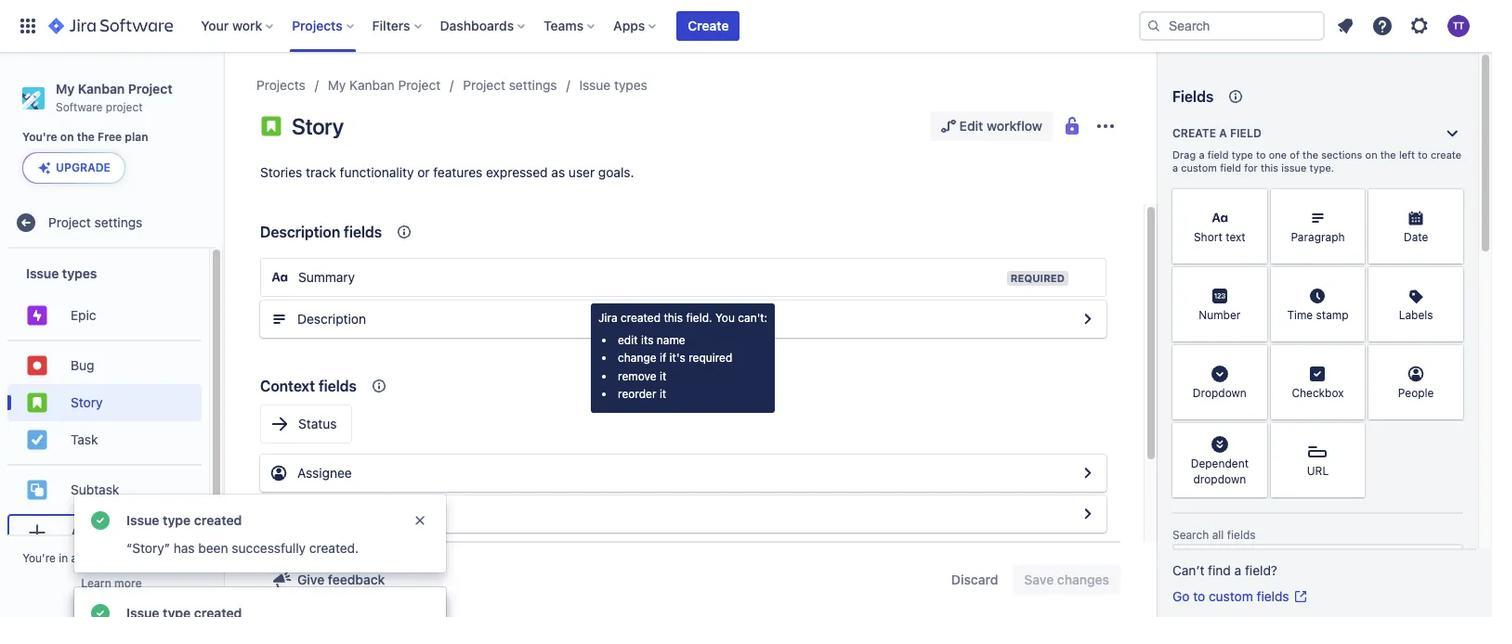 Task type: vqa. For each thing, say whether or not it's contained in the screenshot.


Task type: locate. For each thing, give the bounding box(es) containing it.
dismiss image
[[413, 514, 427, 529]]

settings down teams
[[509, 77, 557, 93]]

primary element
[[11, 0, 1139, 52]]

more information image
[[1243, 191, 1265, 214], [1341, 191, 1364, 214], [1341, 269, 1364, 292], [1439, 269, 1462, 292], [1341, 348, 1364, 370]]

0 horizontal spatial story
[[71, 395, 103, 411]]

0 vertical spatial projects
[[292, 18, 343, 33]]

1 horizontal spatial issue
[[1282, 162, 1307, 174]]

custom down can't find a field?
[[1209, 589, 1253, 605]]

group containing bug
[[7, 340, 202, 465]]

0 horizontal spatial on
[[60, 130, 74, 144]]

project up plan
[[128, 81, 172, 97]]

more information about the fields image
[[1225, 85, 1247, 108]]

issue inside "button"
[[98, 525, 129, 541]]

give feedback button
[[260, 566, 396, 596]]

types up epic at the left of the page
[[62, 266, 97, 281]]

dependent
[[1191, 457, 1249, 471]]

success image
[[89, 510, 112, 532], [89, 603, 112, 618]]

0 vertical spatial project settings
[[463, 77, 557, 93]]

to right left
[[1418, 149, 1428, 161]]

0 vertical spatial custom
[[1181, 162, 1217, 174]]

story
[[292, 113, 344, 139], [71, 395, 103, 411]]

projects up "issue type icon"
[[256, 77, 306, 93]]

issue types up epic at the left of the page
[[26, 266, 97, 281]]

0 vertical spatial types
[[614, 77, 648, 93]]

you're in a team-managed project
[[22, 552, 201, 566]]

1 horizontal spatial created
[[621, 311, 661, 325]]

1 you're from the top
[[22, 130, 57, 144]]

issue
[[579, 77, 611, 93], [26, 266, 59, 281], [126, 513, 159, 529]]

issue types down apps
[[579, 77, 648, 93]]

0 horizontal spatial create
[[688, 18, 729, 33]]

project down filters dropdown button on the top of page
[[398, 77, 441, 93]]

1 vertical spatial issue types
[[26, 266, 97, 281]]

you're left "in"
[[22, 552, 56, 566]]

find
[[1208, 563, 1231, 579]]

task
[[71, 432, 98, 448]]

0 horizontal spatial project
[[106, 100, 143, 114]]

1 vertical spatial description
[[297, 311, 366, 327]]

my for my kanban project
[[328, 77, 346, 93]]

2 vertical spatial field
[[1220, 162, 1241, 174]]

create right apps dropdown button
[[688, 18, 729, 33]]

project settings down dashboards 'dropdown button'
[[463, 77, 557, 93]]

my inside my kanban project software project
[[56, 81, 75, 97]]

issue up the you're in a team-managed project
[[98, 525, 129, 541]]

you're up 'upgrade' "button"
[[22, 130, 57, 144]]

0 vertical spatial open field configuration image
[[1077, 309, 1099, 331]]

1 horizontal spatial story
[[292, 113, 344, 139]]

expressed
[[486, 164, 548, 180]]

0 vertical spatial issue
[[579, 77, 611, 93]]

0 vertical spatial project settings link
[[463, 74, 557, 97]]

the left left
[[1381, 149, 1396, 161]]

project settings down 'upgrade'
[[48, 215, 142, 230]]

0 horizontal spatial settings
[[94, 215, 142, 230]]

type up has
[[163, 513, 191, 529]]

my kanban project link
[[328, 74, 441, 97]]

team-
[[80, 552, 112, 566]]

0 horizontal spatial my
[[56, 81, 75, 97]]

Type to search all fields text field
[[1175, 546, 1439, 580]]

teams button
[[538, 11, 602, 41]]

on inside the drag a field type to one of the sections on the left to create a custom field for this issue type.
[[1366, 149, 1378, 161]]

2 vertical spatial issue
[[126, 513, 159, 529]]

created up been
[[194, 513, 242, 529]]

the left free
[[77, 130, 95, 144]]

custom inside the drag a field type to one of the sections on the left to create a custom field for this issue type.
[[1181, 162, 1217, 174]]

2 horizontal spatial type
[[1232, 149, 1253, 161]]

0 vertical spatial project
[[106, 100, 143, 114]]

types down apps dropdown button
[[614, 77, 648, 93]]

context
[[260, 378, 315, 395]]

2 horizontal spatial the
[[1381, 149, 1396, 161]]

2 you're from the top
[[22, 552, 56, 566]]

go
[[1173, 589, 1190, 605]]

create up drag
[[1173, 126, 1216, 140]]

can't
[[1173, 563, 1205, 579]]

more information image for dropdown
[[1243, 348, 1265, 370]]

a right "in"
[[71, 552, 77, 566]]

search all fields
[[1173, 529, 1256, 543]]

field down create a field
[[1208, 149, 1229, 161]]

1 horizontal spatial project settings
[[463, 77, 557, 93]]

issue down primary element
[[579, 77, 611, 93]]

on right sections
[[1366, 149, 1378, 161]]

discard button
[[940, 566, 1010, 596]]

field left for
[[1220, 162, 1241, 174]]

free
[[98, 130, 122, 144]]

0 horizontal spatial types
[[62, 266, 97, 281]]

created up the its
[[621, 311, 661, 325]]

open field configuration image
[[1077, 463, 1099, 485]]

jira software image
[[48, 15, 173, 37], [48, 15, 173, 37]]

stories track functionality or features expressed as user goals.
[[260, 164, 634, 180]]

project settings
[[463, 77, 557, 93], [48, 215, 142, 230]]

Search field
[[1139, 11, 1325, 41]]

banner
[[0, 0, 1492, 52]]

you're for you're on the free plan
[[22, 130, 57, 144]]

issue types
[[579, 77, 648, 93], [26, 266, 97, 281]]

software
[[56, 100, 103, 114]]

1 horizontal spatial to
[[1256, 149, 1266, 161]]

2 horizontal spatial issue
[[579, 77, 611, 93]]

one
[[1269, 149, 1287, 161]]

features
[[433, 164, 483, 180]]

0 horizontal spatial this
[[664, 311, 683, 325]]

more information image for checkbox
[[1341, 348, 1364, 370]]

1 horizontal spatial on
[[1366, 149, 1378, 161]]

0 vertical spatial description
[[260, 224, 340, 241]]

1 vertical spatial issue
[[26, 266, 59, 281]]

description up "summary"
[[260, 224, 340, 241]]

banner containing your work
[[0, 0, 1492, 52]]

project up plan
[[106, 100, 143, 114]]

1 vertical spatial success image
[[89, 603, 112, 618]]

1 horizontal spatial kanban
[[350, 77, 395, 93]]

kanban inside my kanban project software project
[[78, 81, 125, 97]]

the right of
[[1303, 149, 1319, 161]]

subtask
[[71, 482, 119, 498]]

create
[[688, 18, 729, 33], [1173, 126, 1216, 140]]

custom down drag
[[1181, 162, 1217, 174]]

1 horizontal spatial types
[[614, 77, 648, 93]]

create inside "create" button
[[688, 18, 729, 33]]

0 vertical spatial issue types
[[579, 77, 648, 93]]

success image down learn
[[89, 603, 112, 618]]

more information image for number
[[1243, 269, 1265, 292]]

create button
[[677, 11, 740, 41]]

description down "summary"
[[297, 311, 366, 327]]

group
[[7, 249, 202, 563], [7, 340, 202, 465]]

1 horizontal spatial project settings link
[[463, 74, 557, 97]]

field up for
[[1230, 126, 1262, 140]]

0 vertical spatial issue
[[1282, 162, 1307, 174]]

stories
[[260, 164, 302, 180]]

it
[[660, 370, 667, 384], [660, 388, 666, 402]]

add
[[71, 525, 95, 541]]

this
[[1261, 162, 1279, 174], [664, 311, 683, 325]]

1 vertical spatial project settings
[[48, 215, 142, 230]]

1 vertical spatial project settings link
[[7, 205, 216, 242]]

projects inside popup button
[[292, 18, 343, 33]]

project settings link
[[463, 74, 557, 97], [7, 205, 216, 242]]

story up 'task'
[[71, 395, 103, 411]]

or
[[417, 164, 430, 180]]

kanban up software
[[78, 81, 125, 97]]

1 vertical spatial field
[[1208, 149, 1229, 161]]

issue types link
[[579, 74, 648, 97]]

this down one
[[1261, 162, 1279, 174]]

projects right work
[[292, 18, 343, 33]]

0 horizontal spatial type
[[133, 525, 159, 541]]

0 vertical spatial created
[[621, 311, 661, 325]]

0 horizontal spatial the
[[77, 130, 95, 144]]

change
[[618, 351, 657, 365]]

fields left more information about the context fields image
[[344, 224, 382, 241]]

1 horizontal spatial the
[[1303, 149, 1319, 161]]

1 horizontal spatial issue types
[[579, 77, 648, 93]]

to right go
[[1193, 589, 1205, 605]]

add issue type button
[[7, 515, 202, 552]]

track
[[306, 164, 336, 180]]

1 vertical spatial on
[[1366, 149, 1378, 161]]

1 horizontal spatial create
[[1173, 126, 1216, 140]]

description inside button
[[297, 311, 366, 327]]

settings
[[509, 77, 557, 93], [94, 215, 142, 230]]

1 horizontal spatial settings
[[509, 77, 557, 93]]

description for description
[[297, 311, 366, 327]]

fields
[[344, 224, 382, 241], [319, 378, 357, 395], [1227, 529, 1256, 543], [1257, 589, 1289, 605]]

1 success image from the top
[[89, 510, 112, 532]]

2 open field configuration image from the top
[[1077, 504, 1099, 526]]

create a field
[[1173, 126, 1262, 140]]

bug link
[[7, 348, 202, 385]]

upgrade button
[[23, 154, 124, 183]]

on up 'upgrade' "button"
[[60, 130, 74, 144]]

0 horizontal spatial kanban
[[78, 81, 125, 97]]

this up name
[[664, 311, 683, 325]]

2 success image from the top
[[89, 603, 112, 618]]

project down issue type created
[[164, 552, 201, 566]]

0 vertical spatial you're
[[22, 130, 57, 144]]

1 vertical spatial settings
[[94, 215, 142, 230]]

filters
[[372, 18, 410, 33]]

kanban
[[350, 77, 395, 93], [78, 81, 125, 97]]

sidebar navigation image
[[203, 74, 243, 112]]

project
[[106, 100, 143, 114], [164, 552, 201, 566]]

0 horizontal spatial issue
[[98, 525, 129, 541]]

jira
[[598, 311, 618, 325]]

managed
[[112, 552, 160, 566]]

project
[[398, 77, 441, 93], [463, 77, 506, 93], [128, 81, 172, 97], [48, 215, 91, 230]]

1 horizontal spatial this
[[1261, 162, 1279, 174]]

projects for projects popup button
[[292, 18, 343, 33]]

name
[[657, 333, 686, 347]]

its
[[641, 333, 654, 347]]

1 vertical spatial it
[[660, 388, 666, 402]]

settings down 'upgrade'
[[94, 215, 142, 230]]

1 vertical spatial types
[[62, 266, 97, 281]]

0 horizontal spatial issue
[[26, 266, 59, 281]]

type up for
[[1232, 149, 1253, 161]]

issue up epic link
[[26, 266, 59, 281]]

it right reorder
[[660, 388, 666, 402]]

edit
[[618, 333, 638, 347]]

1 vertical spatial custom
[[1209, 589, 1253, 605]]

open field configuration image
[[1077, 309, 1099, 331], [1077, 504, 1099, 526]]

success image down subtask link
[[89, 510, 112, 532]]

0 vertical spatial create
[[688, 18, 729, 33]]

1 vertical spatial issue
[[98, 525, 129, 541]]

2 group from the top
[[7, 340, 202, 465]]

1 vertical spatial this
[[664, 311, 683, 325]]

summary
[[298, 269, 355, 285]]

type
[[1232, 149, 1253, 161], [163, 513, 191, 529], [133, 525, 159, 541]]

project settings link down 'upgrade'
[[7, 205, 216, 242]]

project inside my kanban project software project
[[106, 100, 143, 114]]

0 vertical spatial field
[[1230, 126, 1262, 140]]

0 horizontal spatial created
[[194, 513, 242, 529]]

this link will be opened in a new tab image
[[1293, 590, 1308, 605]]

1 vertical spatial create
[[1173, 126, 1216, 140]]

been
[[198, 541, 228, 557]]

context fields
[[260, 378, 357, 395]]

projects
[[292, 18, 343, 33], [256, 77, 306, 93]]

project inside my kanban project software project
[[128, 81, 172, 97]]

add issue type image
[[26, 523, 48, 545]]

custom
[[1181, 162, 1217, 174], [1209, 589, 1253, 605]]

to up for
[[1256, 149, 1266, 161]]

issue up "story"
[[126, 513, 159, 529]]

story up track
[[292, 113, 344, 139]]

my up software
[[56, 81, 75, 97]]

projects link
[[256, 74, 306, 97]]

a
[[1219, 126, 1227, 140], [1199, 149, 1205, 161], [1173, 162, 1178, 174], [71, 552, 77, 566], [1235, 563, 1242, 579]]

0 vertical spatial this
[[1261, 162, 1279, 174]]

1 horizontal spatial project
[[164, 552, 201, 566]]

1 horizontal spatial my
[[328, 77, 346, 93]]

project settings link down dashboards 'dropdown button'
[[463, 74, 557, 97]]

0 vertical spatial success image
[[89, 510, 112, 532]]

on
[[60, 130, 74, 144], [1366, 149, 1378, 161]]

open field configuration image inside description button
[[1077, 309, 1099, 331]]

open field configuration image for assignee
[[1077, 504, 1099, 526]]

issue down of
[[1282, 162, 1307, 174]]

0 horizontal spatial project settings link
[[7, 205, 216, 242]]

1 group from the top
[[7, 249, 202, 563]]

type up "story"
[[133, 525, 159, 541]]

field
[[1230, 126, 1262, 140], [1208, 149, 1229, 161], [1220, 162, 1241, 174]]

kanban down filters
[[350, 77, 395, 93]]

0 horizontal spatial project settings
[[48, 215, 142, 230]]

0 horizontal spatial to
[[1193, 589, 1205, 605]]

description button
[[260, 301, 1107, 338]]

created
[[621, 311, 661, 325], [194, 513, 242, 529]]

1 vertical spatial projects
[[256, 77, 306, 93]]

a right drag
[[1199, 149, 1205, 161]]

work
[[232, 18, 262, 33]]

0 vertical spatial story
[[292, 113, 344, 139]]

more information image
[[1439, 191, 1462, 214], [1243, 269, 1265, 292], [1243, 348, 1265, 370], [1439, 348, 1462, 370], [1243, 426, 1265, 448]]

1 open field configuration image from the top
[[1077, 309, 1099, 331]]

my right projects 'link'
[[328, 77, 346, 93]]

1 vertical spatial you're
[[22, 552, 56, 566]]

it down if
[[660, 370, 667, 384]]

for
[[1244, 162, 1258, 174]]

type.
[[1310, 162, 1335, 174]]

1 vertical spatial open field configuration image
[[1077, 504, 1099, 526]]



Task type: describe. For each thing, give the bounding box(es) containing it.
projects for projects 'link'
[[256, 77, 306, 93]]

projects button
[[286, 11, 361, 41]]

can't find a field?
[[1173, 563, 1278, 579]]

required
[[1011, 272, 1065, 284]]

your profile and settings image
[[1448, 15, 1470, 37]]

drag
[[1173, 149, 1196, 161]]

success image
[[89, 603, 112, 618]]

my kanban project software project
[[56, 81, 172, 114]]

notifications image
[[1334, 15, 1357, 37]]

appswitcher icon image
[[17, 15, 39, 37]]

1 horizontal spatial type
[[163, 513, 191, 529]]

my for my kanban project software project
[[56, 81, 75, 97]]

0 vertical spatial on
[[60, 130, 74, 144]]

type inside "button"
[[133, 525, 159, 541]]

reorder
[[618, 388, 657, 402]]

bug
[[71, 358, 94, 373]]

as
[[551, 164, 565, 180]]

fields left more information about the context fields icon
[[319, 378, 357, 395]]

description fields
[[260, 224, 382, 241]]

fields right all
[[1227, 529, 1256, 543]]

custom inside go to custom fields link
[[1209, 589, 1253, 605]]

text
[[1226, 231, 1246, 245]]

description for description fields
[[260, 224, 340, 241]]

checkbox
[[1292, 387, 1344, 401]]

more
[[114, 577, 142, 591]]

fields left this link will be opened in a new tab 'icon'
[[1257, 589, 1289, 605]]

settings image
[[1409, 15, 1431, 37]]

group containing issue types
[[7, 249, 202, 563]]

more information image for time stamp
[[1341, 269, 1364, 292]]

more information image for date
[[1439, 191, 1462, 214]]

1 vertical spatial project
[[164, 552, 201, 566]]

more information image for dependent dropdown
[[1243, 426, 1265, 448]]

learn
[[81, 577, 111, 591]]

of
[[1290, 149, 1300, 161]]

a right 'find'
[[1235, 563, 1242, 579]]

upgrade
[[56, 161, 111, 175]]

more information about the context fields image
[[393, 221, 415, 243]]

your
[[201, 18, 229, 33]]

paragraph
[[1291, 231, 1345, 245]]

issue type created
[[126, 513, 242, 529]]

project down 'upgrade' "button"
[[48, 215, 91, 230]]

"story" has been successfully created.
[[126, 541, 359, 557]]

number
[[1199, 309, 1241, 323]]

more information image for short text
[[1243, 191, 1265, 214]]

more information image for paragraph
[[1341, 191, 1364, 214]]

field for create
[[1230, 126, 1262, 140]]

people
[[1398, 387, 1434, 401]]

jira created this field. you can't: edit its name change if it's required remove it reorder it
[[598, 311, 768, 402]]

stamp
[[1316, 309, 1349, 323]]

subtask link
[[7, 472, 202, 510]]

my kanban project
[[328, 77, 441, 93]]

if
[[660, 351, 667, 365]]

add issue type
[[71, 525, 159, 541]]

time
[[1287, 309, 1313, 323]]

epic
[[71, 308, 96, 323]]

short text
[[1194, 231, 1246, 245]]

go to custom fields
[[1173, 589, 1289, 605]]

short
[[1194, 231, 1223, 245]]

successfully
[[232, 541, 306, 557]]

issue inside the drag a field type to one of the sections on the left to create a custom field for this issue type.
[[1282, 162, 1307, 174]]

in
[[59, 552, 68, 566]]

filters button
[[367, 11, 429, 41]]

a down drag
[[1173, 162, 1178, 174]]

all
[[1212, 529, 1224, 543]]

status
[[298, 416, 337, 432]]

kanban for my kanban project software project
[[78, 81, 125, 97]]

edit workflow button
[[930, 112, 1054, 141]]

it's
[[670, 351, 686, 365]]

2 horizontal spatial to
[[1418, 149, 1428, 161]]

field for drag
[[1208, 149, 1229, 161]]

help image
[[1372, 15, 1394, 37]]

more information image for people
[[1439, 348, 1462, 370]]

task link
[[7, 422, 202, 459]]

field.
[[686, 311, 712, 325]]

create for create a field
[[1173, 126, 1216, 140]]

give
[[297, 572, 325, 588]]

epic link
[[7, 298, 202, 335]]

1 vertical spatial story
[[71, 395, 103, 411]]

sections
[[1322, 149, 1363, 161]]

project down dashboards 'dropdown button'
[[463, 77, 506, 93]]

a down more information about the fields "icon"
[[1219, 126, 1227, 140]]

goals.
[[598, 164, 634, 180]]

story link
[[7, 385, 202, 422]]

labels
[[1399, 309, 1434, 323]]

open field configuration image for summary
[[1077, 309, 1099, 331]]

issue type icon image
[[260, 115, 282, 138]]

apps
[[613, 18, 645, 33]]

fields
[[1173, 88, 1214, 105]]

your work
[[201, 18, 262, 33]]

teams
[[544, 18, 584, 33]]

dropdown
[[1194, 473, 1246, 487]]

1 vertical spatial created
[[194, 513, 242, 529]]

you
[[716, 311, 735, 325]]

create
[[1431, 149, 1462, 161]]

project inside the my kanban project link
[[398, 77, 441, 93]]

feedback
[[328, 572, 385, 588]]

give feedback
[[297, 572, 385, 588]]

you're for you're in a team-managed project
[[22, 552, 56, 566]]

0 horizontal spatial issue types
[[26, 266, 97, 281]]

more information image for labels
[[1439, 269, 1462, 292]]

functionality
[[340, 164, 414, 180]]

0 vertical spatial it
[[660, 370, 667, 384]]

left
[[1399, 149, 1415, 161]]

plan
[[125, 130, 148, 144]]

has
[[174, 541, 195, 557]]

learn more button
[[81, 577, 142, 592]]

search image
[[1147, 19, 1162, 33]]

created inside 'jira created this field. you can't: edit its name change if it's required remove it reorder it'
[[621, 311, 661, 325]]

type inside the drag a field type to one of the sections on the left to create a custom field for this issue type.
[[1232, 149, 1253, 161]]

edit
[[960, 118, 983, 134]]

search
[[1173, 529, 1209, 543]]

more options image
[[1095, 115, 1117, 138]]

user
[[569, 164, 595, 180]]

this inside the drag a field type to one of the sections on the left to create a custom field for this issue type.
[[1261, 162, 1279, 174]]

"story"
[[126, 541, 170, 557]]

discard
[[951, 572, 998, 588]]

dashboards
[[440, 18, 514, 33]]

more information about the context fields image
[[368, 375, 390, 398]]

time stamp
[[1287, 309, 1349, 323]]

assignee
[[297, 466, 352, 481]]

this inside 'jira created this field. you can't: edit its name change if it's required remove it reorder it'
[[664, 311, 683, 325]]

drag a field type to one of the sections on the left to create a custom field for this issue type.
[[1173, 149, 1462, 174]]

create for create
[[688, 18, 729, 33]]

1 horizontal spatial issue
[[126, 513, 159, 529]]

kanban for my kanban project
[[350, 77, 395, 93]]

required
[[689, 351, 733, 365]]

you're on the free plan
[[22, 130, 148, 144]]

assignee button
[[260, 455, 1107, 493]]

0 vertical spatial settings
[[509, 77, 557, 93]]



